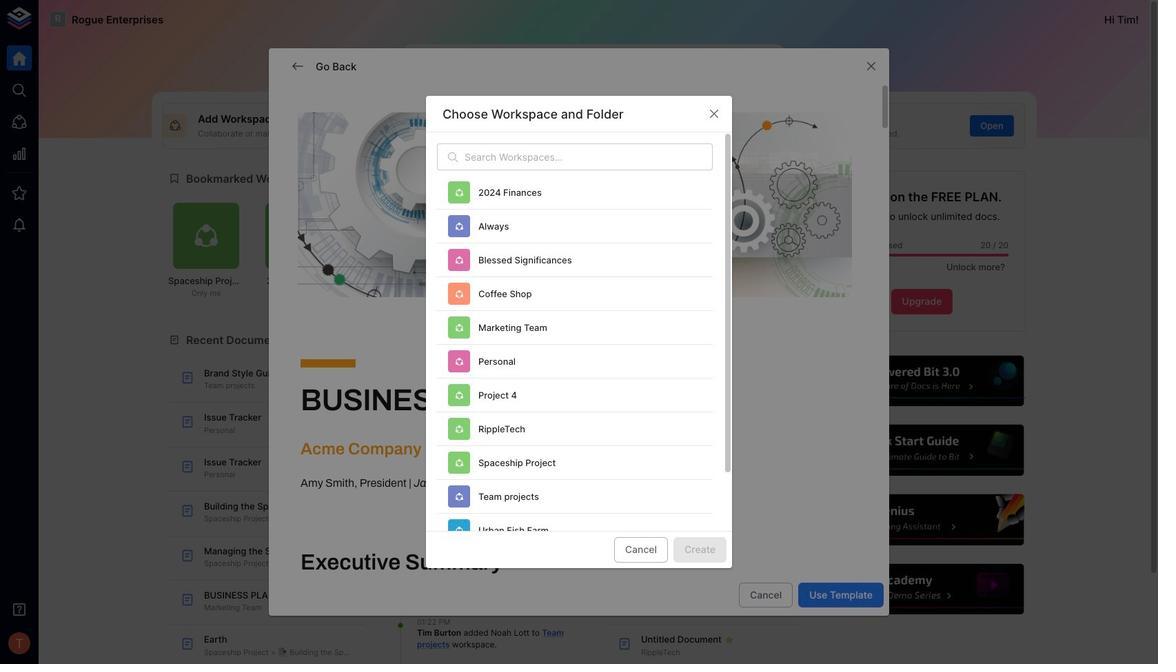 Task type: vqa. For each thing, say whether or not it's contained in the screenshot.
marketing team
no



Task type: describe. For each thing, give the bounding box(es) containing it.
3 help image from the top
[[819, 493, 1026, 547]]

Search Workspaces... text field
[[465, 144, 713, 171]]

1 help image from the top
[[819, 354, 1026, 408]]



Task type: locate. For each thing, give the bounding box(es) containing it.
help image
[[819, 354, 1026, 408], [819, 423, 1026, 478], [819, 493, 1026, 547], [819, 562, 1026, 617]]

dialog
[[269, 48, 890, 664], [426, 96, 732, 587]]

4 help image from the top
[[819, 562, 1026, 617]]

2 help image from the top
[[819, 423, 1026, 478]]



